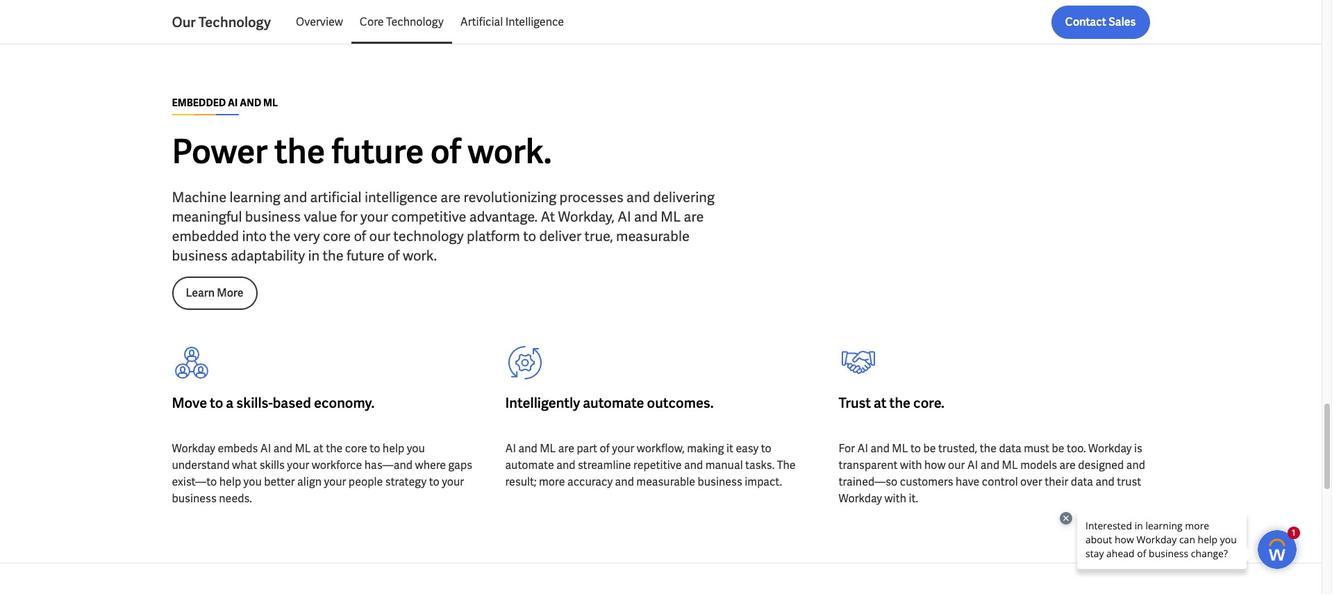 Task type: describe. For each thing, give the bounding box(es) containing it.
people
[[349, 474, 383, 489]]

and left delivering
[[627, 188, 651, 206]]

learn more link
[[172, 276, 258, 310]]

of up intelligence
[[431, 130, 461, 173]]

intelligence
[[506, 15, 564, 29]]

transparent
[[839, 458, 898, 472]]

and down delivering
[[634, 208, 658, 226]]

impact.
[[745, 474, 782, 489]]

our inside machine learning and artificial intelligence are revolutionizing processes and delivering meaningful business value for your competitive advantage. at workday, ai and ml are embedded into the very core of our technology platform to deliver true, measurable business adaptability in the future of work.
[[369, 227, 391, 245]]

business down "embedded"
[[172, 246, 228, 265]]

and up the result;
[[519, 441, 538, 456]]

tasks.
[[746, 458, 775, 472]]

and down designed
[[1096, 474, 1115, 489]]

learning
[[230, 188, 281, 206]]

sales
[[1109, 15, 1136, 29]]

and down is
[[1127, 458, 1146, 472]]

contact
[[1066, 15, 1107, 29]]

true,
[[585, 227, 613, 245]]

embedded
[[172, 96, 226, 109]]

automate inside ai and ml are part of your workflow, making it easy to automate and streamline repetitive and manual tasks. the result; more accuracy and measurable business impact.
[[506, 458, 554, 472]]

artificial intelligence
[[461, 15, 564, 29]]

our technology link
[[172, 13, 288, 32]]

power
[[172, 130, 268, 173]]

list containing overview
[[288, 6, 1150, 39]]

0 vertical spatial you
[[407, 441, 425, 456]]

for ai and ml to be trusted, the data must be too. workday is transparent with how our ai and ml models are designed and trained—so customers have control over their data and trust workday with it.
[[839, 441, 1146, 506]]

for
[[839, 441, 856, 456]]

overview link
[[288, 6, 351, 39]]

over
[[1021, 474, 1043, 489]]

very
[[294, 227, 320, 245]]

artificial
[[461, 15, 503, 29]]

ai right for
[[858, 441, 869, 456]]

trained—so
[[839, 474, 898, 489]]

your inside machine learning and artificial intelligence are revolutionizing processes and delivering meaningful business value for your competitive advantage. at workday, ai and ml are embedded into the very core of our technology platform to deliver true, measurable business adaptability in the future of work.
[[361, 208, 388, 226]]

core.
[[914, 394, 945, 412]]

the up adaptability
[[270, 227, 291, 245]]

measurable inside machine learning and artificial intelligence are revolutionizing processes and delivering meaningful business value for your competitive advantage. at workday, ai and ml are embedded into the very core of our technology platform to deliver true, measurable business adaptability in the future of work.
[[616, 227, 690, 245]]

1 be from the left
[[924, 441, 936, 456]]

trusted,
[[939, 441, 978, 456]]

power the future of work.
[[172, 130, 552, 173]]

platform
[[467, 227, 520, 245]]

embedded ai and ml
[[172, 96, 278, 109]]

core
[[360, 15, 384, 29]]

must
[[1024, 441, 1050, 456]]

are down delivering
[[684, 208, 704, 226]]

repetitive
[[634, 458, 682, 472]]

understand
[[172, 458, 230, 472]]

meaningful
[[172, 208, 242, 226]]

contact sales link
[[1052, 6, 1150, 39]]

economy.
[[314, 394, 375, 412]]

is
[[1135, 441, 1143, 456]]

skills
[[260, 458, 285, 472]]

0 horizontal spatial you
[[244, 474, 262, 489]]

core inside workday embeds ai and ml at the core to help you understand what skills your workforce has—and where gaps exist—to help you better align your people strategy to your business needs.
[[345, 441, 368, 456]]

a
[[226, 394, 234, 412]]

machine learning and artificial intelligence are revolutionizing processes and delivering meaningful business value for your competitive advantage. at workday, ai and ml are embedded into the very core of our technology platform to deliver true, measurable business adaptability in the future of work.
[[172, 188, 715, 265]]

and
[[240, 96, 261, 109]]

have
[[956, 474, 980, 489]]

work. inside machine learning and artificial intelligence are revolutionizing processes and delivering meaningful business value for your competitive advantage. at workday, ai and ml are embedded into the very core of our technology platform to deliver true, measurable business adaptability in the future of work.
[[403, 246, 437, 265]]

the right in
[[323, 246, 344, 265]]

technology for core technology
[[386, 15, 444, 29]]

trust at the core.
[[839, 394, 945, 412]]

0 vertical spatial work.
[[468, 130, 552, 173]]

intelligence
[[365, 188, 438, 206]]

to up has—and
[[370, 441, 380, 456]]

better
[[264, 474, 295, 489]]

the left core.
[[890, 394, 911, 412]]

what
[[232, 458, 257, 472]]

core technology
[[360, 15, 444, 29]]

the up artificial
[[274, 130, 325, 173]]

ml up control
[[1002, 458, 1019, 472]]

0 vertical spatial help
[[383, 441, 405, 456]]

technology
[[394, 227, 464, 245]]

manual
[[706, 458, 743, 472]]

outcomes.
[[647, 394, 714, 412]]

contact sales
[[1066, 15, 1136, 29]]

1 horizontal spatial workday
[[839, 491, 883, 506]]

competitive
[[391, 208, 467, 226]]

your down workforce
[[324, 474, 346, 489]]

your up align
[[287, 458, 309, 472]]

it
[[727, 441, 734, 456]]

your inside ai and ml are part of your workflow, making it easy to automate and streamline repetitive and manual tasks. the result; more accuracy and measurable business impact.
[[612, 441, 635, 456]]

deliver
[[540, 227, 582, 245]]

1 horizontal spatial data
[[1071, 474, 1094, 489]]

ai inside workday embeds ai and ml at the core to help you understand what skills your workforce has—and where gaps exist—to help you better align your people strategy to your business needs.
[[260, 441, 271, 456]]

intelligently automate outcomes.
[[506, 394, 714, 412]]

has—and
[[365, 458, 413, 472]]

embeds
[[218, 441, 258, 456]]

needs.
[[219, 491, 252, 506]]

are inside ai and ml are part of your workflow, making it easy to automate and streamline repetitive and manual tasks. the result; more accuracy and measurable business impact.
[[559, 441, 575, 456]]

skills-
[[237, 394, 273, 412]]

the inside workday embeds ai and ml at the core to help you understand what skills your workforce has—and where gaps exist—to help you better align your people strategy to your business needs.
[[326, 441, 343, 456]]

intelligently
[[506, 394, 580, 412]]

learn
[[186, 285, 215, 300]]

2 be from the left
[[1052, 441, 1065, 456]]

machine
[[172, 188, 227, 206]]

at inside workday embeds ai and ml at the core to help you understand what skills your workforce has—and where gaps exist—to help you better align your people strategy to your business needs.
[[313, 441, 324, 456]]

and up the transparent
[[871, 441, 890, 456]]

are up competitive
[[441, 188, 461, 206]]

ai left and
[[228, 96, 238, 109]]

for
[[340, 208, 358, 226]]

revolutionizing
[[464, 188, 557, 206]]



Task type: locate. For each thing, give the bounding box(es) containing it.
future down for at left top
[[347, 246, 385, 265]]

1 horizontal spatial help
[[383, 441, 405, 456]]

result;
[[506, 474, 537, 489]]

be up how
[[924, 441, 936, 456]]

ml right and
[[263, 96, 278, 109]]

it.
[[909, 491, 919, 506]]

data down designed
[[1071, 474, 1094, 489]]

0 horizontal spatial help
[[219, 474, 241, 489]]

trust
[[1118, 474, 1142, 489]]

strategy
[[385, 474, 427, 489]]

customers
[[900, 474, 954, 489]]

work. up revolutionizing
[[468, 130, 552, 173]]

ai inside ai and ml are part of your workflow, making it easy to automate and streamline repetitive and manual tasks. the result; more accuracy and measurable business impact.
[[506, 441, 516, 456]]

your down the 'gaps'
[[442, 474, 464, 489]]

trust
[[839, 394, 871, 412]]

workday embeds ai and ml at the core to help you understand what skills your workforce has—and where gaps exist—to help you better align your people strategy to your business needs.
[[172, 441, 473, 506]]

ai right workday,
[[618, 208, 631, 226]]

1 horizontal spatial work.
[[468, 130, 552, 173]]

ml
[[263, 96, 278, 109], [661, 208, 681, 226], [295, 441, 311, 456], [540, 441, 556, 456], [892, 441, 909, 456], [1002, 458, 1019, 472]]

processes
[[560, 188, 624, 206]]

ai up the result;
[[506, 441, 516, 456]]

help up has—and
[[383, 441, 405, 456]]

1 horizontal spatial technology
[[386, 15, 444, 29]]

to inside "for ai and ml to be trusted, the data must be too. workday is transparent with how our ai and ml models are designed and trained—so customers have control over their data and trust workday with it."
[[911, 441, 921, 456]]

technology right our
[[199, 13, 271, 31]]

0 vertical spatial data
[[999, 441, 1022, 456]]

based
[[273, 394, 311, 412]]

0 vertical spatial at
[[874, 394, 887, 412]]

workday up designed
[[1089, 441, 1132, 456]]

automate up the result;
[[506, 458, 554, 472]]

1 vertical spatial with
[[885, 491, 907, 506]]

adaptability
[[231, 246, 305, 265]]

at up workforce
[[313, 441, 324, 456]]

our technology
[[172, 13, 271, 31]]

1 vertical spatial you
[[244, 474, 262, 489]]

their
[[1045, 474, 1069, 489]]

be left too.
[[1052, 441, 1065, 456]]

ml up the transparent
[[892, 441, 909, 456]]

help up needs.
[[219, 474, 241, 489]]

work. down the technology
[[403, 246, 437, 265]]

0 horizontal spatial our
[[369, 227, 391, 245]]

1 horizontal spatial be
[[1052, 441, 1065, 456]]

gaps
[[449, 458, 473, 472]]

more
[[539, 474, 565, 489]]

automate
[[583, 394, 645, 412], [506, 458, 554, 472]]

core inside machine learning and artificial intelligence are revolutionizing processes and delivering meaningful business value for your competitive advantage. at workday, ai and ml are embedded into the very core of our technology platform to deliver true, measurable business adaptability in the future of work.
[[323, 227, 351, 245]]

business inside ai and ml are part of your workflow, making it easy to automate and streamline repetitive and manual tasks. the result; more accuracy and measurable business impact.
[[698, 474, 743, 489]]

technology inside the core technology link
[[386, 15, 444, 29]]

of down for at left top
[[354, 227, 366, 245]]

data
[[999, 441, 1022, 456], [1071, 474, 1094, 489]]

at
[[541, 208, 555, 226]]

at right trust
[[874, 394, 887, 412]]

1 vertical spatial work.
[[403, 246, 437, 265]]

0 horizontal spatial at
[[313, 441, 324, 456]]

measurable inside ai and ml are part of your workflow, making it easy to automate and streamline repetitive and manual tasks. the result; more accuracy and measurable business impact.
[[637, 474, 696, 489]]

are down too.
[[1060, 458, 1076, 472]]

technology inside our technology link
[[199, 13, 271, 31]]

business down exist—to on the left bottom
[[172, 491, 217, 506]]

future up intelligence
[[332, 130, 424, 173]]

ai inside machine learning and artificial intelligence are revolutionizing processes and delivering meaningful business value for your competitive advantage. at workday, ai and ml are embedded into the very core of our technology platform to deliver true, measurable business adaptability in the future of work.
[[618, 208, 631, 226]]

2 horizontal spatial workday
[[1089, 441, 1132, 456]]

business
[[245, 208, 301, 226], [172, 246, 228, 265], [698, 474, 743, 489], [172, 491, 217, 506]]

and up more in the bottom left of the page
[[557, 458, 576, 472]]

ai up have at the right of the page
[[968, 458, 979, 472]]

our
[[369, 227, 391, 245], [949, 458, 965, 472]]

our down intelligence
[[369, 227, 391, 245]]

1 vertical spatial core
[[345, 441, 368, 456]]

0 horizontal spatial work.
[[403, 246, 437, 265]]

1 horizontal spatial you
[[407, 441, 425, 456]]

easy
[[736, 441, 759, 456]]

0 vertical spatial automate
[[583, 394, 645, 412]]

move to a skills-based economy.
[[172, 394, 375, 412]]

future
[[332, 130, 424, 173], [347, 246, 385, 265]]

ml inside workday embeds ai and ml at the core to help you understand what skills your workforce has—and where gaps exist—to help you better align your people strategy to your business needs.
[[295, 441, 311, 456]]

the up workforce
[[326, 441, 343, 456]]

workday up the understand
[[172, 441, 215, 456]]

with
[[901, 458, 923, 472], [885, 491, 907, 506]]

are left part
[[559, 441, 575, 456]]

the
[[777, 458, 796, 472]]

1 vertical spatial automate
[[506, 458, 554, 472]]

core technology link
[[351, 6, 452, 39]]

of inside ai and ml are part of your workflow, making it easy to automate and streamline repetitive and manual tasks. the result; more accuracy and measurable business impact.
[[600, 441, 610, 456]]

of down the technology
[[388, 246, 400, 265]]

0 horizontal spatial automate
[[506, 458, 554, 472]]

exist—to
[[172, 474, 217, 489]]

the
[[274, 130, 325, 173], [270, 227, 291, 245], [323, 246, 344, 265], [890, 394, 911, 412], [326, 441, 343, 456], [980, 441, 997, 456]]

core
[[323, 227, 351, 245], [345, 441, 368, 456]]

work.
[[468, 130, 552, 173], [403, 246, 437, 265]]

to up tasks.
[[761, 441, 772, 456]]

1 vertical spatial measurable
[[637, 474, 696, 489]]

ai
[[228, 96, 238, 109], [618, 208, 631, 226], [260, 441, 271, 456], [506, 441, 516, 456], [858, 441, 869, 456], [968, 458, 979, 472]]

workflow,
[[637, 441, 685, 456]]

to down where
[[429, 474, 440, 489]]

to left deliver
[[523, 227, 537, 245]]

0 vertical spatial our
[[369, 227, 391, 245]]

align
[[297, 474, 322, 489]]

more
[[217, 285, 244, 300]]

artificial
[[310, 188, 362, 206]]

designed
[[1079, 458, 1125, 472]]

are inside "for ai and ml to be trusted, the data must be too. workday is transparent with how our ai and ml models are designed and trained—so customers have control over their data and trust workday with it."
[[1060, 458, 1076, 472]]

models
[[1021, 458, 1058, 472]]

are
[[441, 188, 461, 206], [684, 208, 704, 226], [559, 441, 575, 456], [1060, 458, 1076, 472]]

1 horizontal spatial our
[[949, 458, 965, 472]]

accuracy
[[568, 474, 613, 489]]

and down making
[[684, 458, 703, 472]]

1 horizontal spatial at
[[874, 394, 887, 412]]

workday inside workday embeds ai and ml at the core to help you understand what skills your workforce has—and where gaps exist—to help you better align your people strategy to your business needs.
[[172, 441, 215, 456]]

ml inside ai and ml are part of your workflow, making it easy to automate and streamline repetitive and manual tasks. the result; more accuracy and measurable business impact.
[[540, 441, 556, 456]]

technology
[[199, 13, 271, 31], [386, 15, 444, 29]]

where
[[415, 458, 446, 472]]

the inside "for ai and ml to be trusted, the data must be too. workday is transparent with how our ai and ml models are designed and trained—so customers have control over their data and trust workday with it."
[[980, 441, 997, 456]]

your up streamline
[[612, 441, 635, 456]]

core up workforce
[[345, 441, 368, 456]]

embedded
[[172, 227, 239, 245]]

our inside "for ai and ml to be trusted, the data must be too. workday is transparent with how our ai and ml models are designed and trained—so customers have control over their data and trust workday with it."
[[949, 458, 965, 472]]

data left must
[[999, 441, 1022, 456]]

0 horizontal spatial workday
[[172, 441, 215, 456]]

you down what
[[244, 474, 262, 489]]

ml inside machine learning and artificial intelligence are revolutionizing processes and delivering meaningful business value for your competitive advantage. at workday, ai and ml are embedded into the very core of our technology platform to deliver true, measurable business adaptability in the future of work.
[[661, 208, 681, 226]]

0 vertical spatial with
[[901, 458, 923, 472]]

measurable down delivering
[[616, 227, 690, 245]]

move
[[172, 394, 207, 412]]

and up control
[[981, 458, 1000, 472]]

menu containing overview
[[288, 6, 573, 39]]

in
[[308, 246, 320, 265]]

to left a
[[210, 394, 223, 412]]

0 horizontal spatial data
[[999, 441, 1022, 456]]

control
[[982, 474, 1018, 489]]

measurable down the repetitive
[[637, 474, 696, 489]]

learn more
[[186, 285, 244, 300]]

to inside machine learning and artificial intelligence are revolutionizing processes and delivering meaningful business value for your competitive advantage. at workday, ai and ml are embedded into the very core of our technology platform to deliver true, measurable business adaptability in the future of work.
[[523, 227, 537, 245]]

ai up skills
[[260, 441, 271, 456]]

too.
[[1067, 441, 1087, 456]]

technology right the core at the top left of the page
[[386, 15, 444, 29]]

business down manual on the right of page
[[698, 474, 743, 489]]

ml up more in the bottom left of the page
[[540, 441, 556, 456]]

to inside ai and ml are part of your workflow, making it easy to automate and streamline repetitive and manual tasks. the result; more accuracy and measurable business impact.
[[761, 441, 772, 456]]

and up skills
[[274, 441, 293, 456]]

0 vertical spatial future
[[332, 130, 424, 173]]

automate up part
[[583, 394, 645, 412]]

1 horizontal spatial automate
[[583, 394, 645, 412]]

1 vertical spatial future
[[347, 246, 385, 265]]

delivering
[[653, 188, 715, 206]]

1 vertical spatial help
[[219, 474, 241, 489]]

workday down trained—so
[[839, 491, 883, 506]]

business inside workday embeds ai and ml at the core to help you understand what skills your workforce has—and where gaps exist—to help you better align your people strategy to your business needs.
[[172, 491, 217, 506]]

0 horizontal spatial technology
[[199, 13, 271, 31]]

0 vertical spatial measurable
[[616, 227, 690, 245]]

how
[[925, 458, 946, 472]]

with up the customers
[[901, 458, 923, 472]]

list
[[288, 6, 1150, 39]]

core down for at left top
[[323, 227, 351, 245]]

0 horizontal spatial be
[[924, 441, 936, 456]]

future inside machine learning and artificial intelligence are revolutionizing processes and delivering meaningful business value for your competitive advantage. at workday, ai and ml are embedded into the very core of our technology platform to deliver true, measurable business adaptability in the future of work.
[[347, 246, 385, 265]]

advantage.
[[470, 208, 538, 226]]

ml down delivering
[[661, 208, 681, 226]]

ml up align
[[295, 441, 311, 456]]

menu
[[288, 6, 573, 39]]

business down learning
[[245, 208, 301, 226]]

technology for our technology
[[199, 13, 271, 31]]

of
[[431, 130, 461, 173], [354, 227, 366, 245], [388, 246, 400, 265], [600, 441, 610, 456]]

making
[[687, 441, 724, 456]]

our
[[172, 13, 196, 31]]

and up value
[[284, 188, 307, 206]]

into
[[242, 227, 267, 245]]

help
[[383, 441, 405, 456], [219, 474, 241, 489]]

to up the customers
[[911, 441, 921, 456]]

ai and ml are part of your workflow, making it easy to automate and streamline repetitive and manual tasks. the result; more accuracy and measurable business impact.
[[506, 441, 796, 489]]

1 vertical spatial data
[[1071, 474, 1094, 489]]

to
[[523, 227, 537, 245], [210, 394, 223, 412], [370, 441, 380, 456], [761, 441, 772, 456], [911, 441, 921, 456], [429, 474, 440, 489]]

1 vertical spatial our
[[949, 458, 965, 472]]

and inside workday embeds ai and ml at the core to help you understand what skills your workforce has—and where gaps exist—to help you better align your people strategy to your business needs.
[[274, 441, 293, 456]]

workforce
[[312, 458, 362, 472]]

artificial intelligence link
[[452, 6, 573, 39]]

1 vertical spatial at
[[313, 441, 324, 456]]

your right for at left top
[[361, 208, 388, 226]]

you up where
[[407, 441, 425, 456]]

with left it.
[[885, 491, 907, 506]]

measurable
[[616, 227, 690, 245], [637, 474, 696, 489]]

and down streamline
[[615, 474, 634, 489]]

value
[[304, 208, 337, 226]]

our down trusted,
[[949, 458, 965, 472]]

the right trusted,
[[980, 441, 997, 456]]

0 vertical spatial core
[[323, 227, 351, 245]]

workday
[[172, 441, 215, 456], [1089, 441, 1132, 456], [839, 491, 883, 506]]

of up streamline
[[600, 441, 610, 456]]



Task type: vqa. For each thing, say whether or not it's contained in the screenshot.
Learn More
yes



